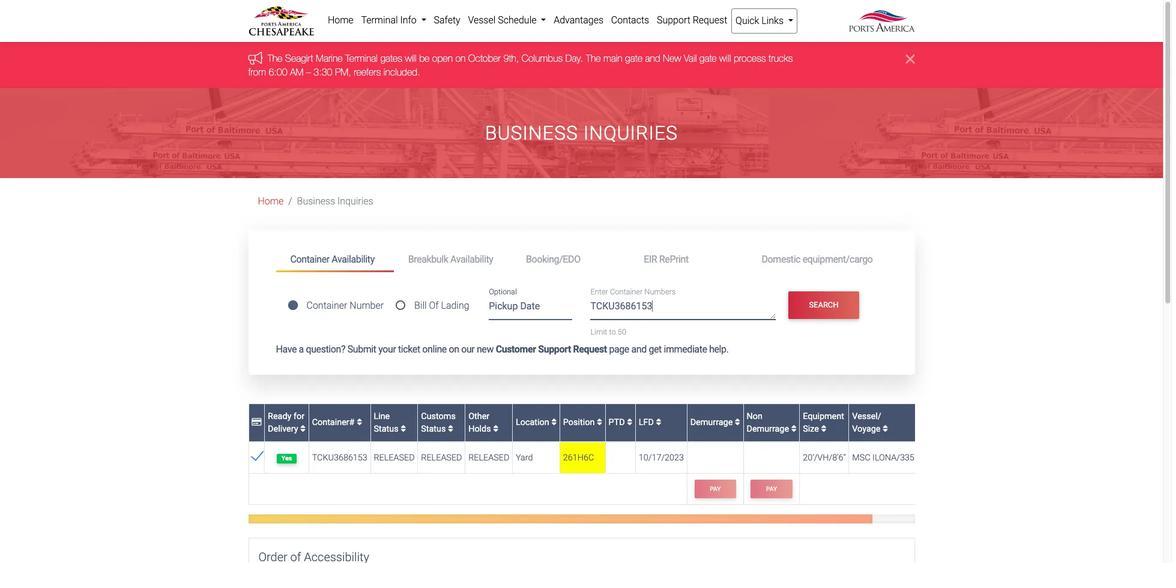 Task type: locate. For each thing, give the bounding box(es) containing it.
sort image for ptd
[[627, 419, 632, 427]]

sort image for location
[[551, 419, 557, 427]]

sort image right holds
[[493, 425, 498, 434]]

status inside customs status
[[421, 425, 446, 435]]

0 vertical spatial request
[[693, 14, 727, 26]]

sort image inside the lfd link
[[656, 419, 661, 427]]

request left quick
[[693, 14, 727, 26]]

0 horizontal spatial will
[[405, 53, 417, 64]]

have
[[276, 344, 297, 355]]

msc ilona/335r
[[852, 453, 920, 463]]

will left process
[[719, 53, 731, 64]]

numbers
[[644, 288, 676, 297]]

0 vertical spatial support
[[657, 14, 690, 26]]

sort image down 'equipment'
[[821, 425, 826, 434]]

sort image inside position link
[[597, 419, 602, 427]]

location link
[[516, 418, 557, 428]]

–
[[306, 67, 311, 77]]

request
[[693, 14, 727, 26], [573, 344, 607, 355]]

sort image up 10/17/2023
[[656, 419, 661, 427]]

1 vertical spatial inquiries
[[337, 196, 373, 207]]

container for container availability
[[290, 254, 330, 265]]

the seagirt marine terminal gates will be open on october 9th, columbus day. the main gate and new vail gate will process trucks from 6:00 am – 3:30 pm, reefers included. alert
[[0, 42, 1163, 88]]

1 vertical spatial request
[[573, 344, 607, 355]]

info
[[400, 14, 417, 26]]

1 status from the left
[[374, 425, 398, 435]]

the seagirt marine terminal gates will be open on october 9th, columbus day. the main gate and new vail gate will process trucks from 6:00 am – 3:30 pm, reefers included. link
[[248, 53, 793, 77]]

terminal up the reefers
[[345, 53, 378, 64]]

domestic
[[762, 254, 800, 265]]

sort image left position
[[551, 419, 557, 427]]

sort image inside ptd link
[[627, 419, 632, 427]]

1 released from the left
[[374, 453, 415, 463]]

1 vertical spatial home link
[[258, 196, 284, 207]]

2 horizontal spatial released
[[468, 453, 509, 463]]

0 horizontal spatial home
[[258, 196, 284, 207]]

line
[[374, 412, 390, 422]]

1 horizontal spatial business inquiries
[[485, 122, 678, 145]]

bill of lading
[[414, 300, 469, 312]]

tcku3686153
[[312, 453, 367, 463]]

gate right main
[[625, 53, 642, 64]]

and left get
[[631, 344, 647, 355]]

demurrage left non
[[690, 418, 735, 428]]

on left our
[[449, 344, 459, 355]]

sort image left ptd
[[597, 419, 602, 427]]

search
[[809, 301, 839, 310]]

0 horizontal spatial inquiries
[[337, 196, 373, 207]]

support up new
[[657, 14, 690, 26]]

to
[[609, 328, 616, 337]]

open
[[432, 53, 453, 64]]

question?
[[306, 344, 345, 355]]

1 horizontal spatial demurrage
[[747, 425, 789, 435]]

and left new
[[645, 53, 660, 64]]

9th,
[[503, 53, 519, 64]]

trucks
[[769, 53, 793, 64]]

october
[[468, 53, 501, 64]]

vessel schedule
[[468, 14, 539, 26]]

new
[[663, 53, 681, 64]]

0 horizontal spatial home link
[[258, 196, 284, 207]]

demurrage
[[690, 418, 735, 428], [747, 425, 789, 435]]

support right customer
[[538, 344, 571, 355]]

0 horizontal spatial request
[[573, 344, 607, 355]]

business inquiries
[[485, 122, 678, 145], [297, 196, 373, 207]]

3:30
[[314, 67, 332, 77]]

0 vertical spatial home
[[328, 14, 353, 26]]

released down customs status
[[421, 453, 462, 463]]

1 horizontal spatial home
[[328, 14, 353, 26]]

main
[[603, 53, 622, 64]]

2 the from the left
[[586, 53, 601, 64]]

0 horizontal spatial business inquiries
[[297, 196, 373, 207]]

status inside line status
[[374, 425, 398, 435]]

container left number
[[307, 300, 347, 312]]

holds
[[468, 425, 491, 435]]

columbus
[[522, 53, 563, 64]]

0 horizontal spatial availability
[[332, 254, 375, 265]]

customs status
[[421, 412, 456, 435]]

vessel/
[[852, 412, 881, 422]]

0 vertical spatial business
[[485, 122, 578, 145]]

released down line status
[[374, 453, 415, 463]]

will left be
[[405, 53, 417, 64]]

am
[[290, 67, 303, 77]]

0 horizontal spatial status
[[374, 425, 398, 435]]

equipment
[[803, 412, 844, 422]]

customs
[[421, 412, 456, 422]]

gate
[[625, 53, 642, 64], [699, 53, 717, 64]]

from
[[248, 67, 266, 77]]

ready
[[268, 412, 291, 422]]

support
[[657, 14, 690, 26], [538, 344, 571, 355]]

have a question? submit your ticket online on our new customer support request page and get immediate help.
[[276, 344, 729, 355]]

inquiries
[[583, 122, 678, 145], [337, 196, 373, 207]]

0 vertical spatial inquiries
[[583, 122, 678, 145]]

1 vertical spatial terminal
[[345, 53, 378, 64]]

page
[[609, 344, 629, 355]]

1 horizontal spatial availability
[[450, 254, 493, 265]]

1 vertical spatial container
[[610, 288, 643, 297]]

domestic equipment/cargo
[[762, 254, 873, 265]]

status down customs
[[421, 425, 446, 435]]

lading
[[441, 300, 469, 312]]

1 vertical spatial support
[[538, 344, 571, 355]]

1 horizontal spatial the
[[586, 53, 601, 64]]

1 vertical spatial home
[[258, 196, 284, 207]]

0 vertical spatial container
[[290, 254, 330, 265]]

1 horizontal spatial gate
[[699, 53, 717, 64]]

home link
[[324, 8, 357, 32], [258, 196, 284, 207]]

sort image
[[357, 419, 362, 427], [597, 419, 602, 427], [656, 419, 661, 427], [300, 425, 306, 434], [401, 425, 406, 434], [448, 425, 453, 434], [493, 425, 498, 434], [791, 425, 797, 434]]

availability up container number
[[332, 254, 375, 265]]

enter container numbers
[[591, 288, 676, 297]]

container right enter on the right bottom
[[610, 288, 643, 297]]

1 horizontal spatial request
[[693, 14, 727, 26]]

sort image left lfd at the bottom
[[627, 419, 632, 427]]

vessel schedule link
[[464, 8, 550, 32]]

safety link
[[430, 8, 464, 32]]

on right open
[[455, 53, 466, 64]]

sort image inside demurrage link
[[735, 419, 740, 427]]

the right day.
[[586, 53, 601, 64]]

demurrage down non
[[747, 425, 789, 435]]

1 horizontal spatial status
[[421, 425, 446, 435]]

number
[[350, 300, 384, 312]]

sort image left size
[[791, 425, 797, 434]]

sort image for demurrage
[[735, 419, 740, 427]]

links
[[762, 15, 784, 26]]

released down holds
[[468, 453, 509, 463]]

of
[[429, 300, 439, 312]]

schedule
[[498, 14, 536, 26]]

sort image
[[551, 419, 557, 427], [627, 419, 632, 427], [735, 419, 740, 427], [821, 425, 826, 434], [883, 425, 888, 434]]

0 horizontal spatial gate
[[625, 53, 642, 64]]

be
[[419, 53, 430, 64]]

sort image inside location link
[[551, 419, 557, 427]]

terminal
[[361, 14, 398, 26], [345, 53, 378, 64]]

0 vertical spatial home link
[[324, 8, 357, 32]]

0 horizontal spatial business
[[297, 196, 335, 207]]

day.
[[565, 53, 583, 64]]

request down limit
[[573, 344, 607, 355]]

other
[[468, 412, 489, 422]]

optional
[[489, 288, 517, 297]]

0 vertical spatial and
[[645, 53, 660, 64]]

container#
[[312, 418, 357, 428]]

line status
[[374, 412, 401, 435]]

1 horizontal spatial released
[[421, 453, 462, 463]]

new
[[477, 344, 494, 355]]

1 horizontal spatial inquiries
[[583, 122, 678, 145]]

sort image left line
[[357, 419, 362, 427]]

status down line
[[374, 425, 398, 435]]

availability for breakbulk availability
[[450, 254, 493, 265]]

container up container number
[[290, 254, 330, 265]]

1 horizontal spatial will
[[719, 53, 731, 64]]

terminal left "info"
[[361, 14, 398, 26]]

2 status from the left
[[421, 425, 446, 435]]

2 availability from the left
[[450, 254, 493, 265]]

advantages
[[554, 14, 603, 26]]

0 vertical spatial business inquiries
[[485, 122, 678, 145]]

status
[[374, 425, 398, 435], [421, 425, 446, 435]]

and
[[645, 53, 660, 64], [631, 344, 647, 355]]

availability right the breakbulk
[[450, 254, 493, 265]]

ticket
[[398, 344, 420, 355]]

gate right vail on the right of the page
[[699, 53, 717, 64]]

20'/vh/8'6"
[[803, 453, 846, 463]]

2 vertical spatial container
[[307, 300, 347, 312]]

terminal inside the seagirt marine terminal gates will be open on october 9th, columbus day. the main gate and new vail gate will process trucks from 6:00 am – 3:30 pm, reefers included.
[[345, 53, 378, 64]]

sort image left non
[[735, 419, 740, 427]]

0 horizontal spatial support
[[538, 344, 571, 355]]

business
[[485, 122, 578, 145], [297, 196, 335, 207]]

1 horizontal spatial support
[[657, 14, 690, 26]]

home
[[328, 14, 353, 26], [258, 196, 284, 207]]

1 availability from the left
[[332, 254, 375, 265]]

get
[[649, 344, 662, 355]]

0 horizontal spatial the
[[267, 53, 282, 64]]

0 horizontal spatial released
[[374, 453, 415, 463]]

availability
[[332, 254, 375, 265], [450, 254, 493, 265]]

reefers
[[354, 67, 381, 77]]

the up 6:00
[[267, 53, 282, 64]]

booking/edo
[[526, 254, 580, 265]]

0 vertical spatial on
[[455, 53, 466, 64]]



Task type: describe. For each thing, give the bounding box(es) containing it.
availability for container availability
[[332, 254, 375, 265]]

equipment/cargo
[[803, 254, 873, 265]]

yes
[[281, 455, 292, 463]]

location
[[516, 418, 551, 428]]

sort image down for
[[300, 425, 306, 434]]

delivery
[[268, 425, 298, 435]]

6:00
[[269, 67, 287, 77]]

booking/edo link
[[512, 249, 629, 271]]

ptd
[[609, 418, 627, 428]]

lfd
[[639, 418, 656, 428]]

size
[[803, 425, 819, 435]]

customer support request link
[[496, 344, 607, 355]]

limit
[[591, 328, 607, 337]]

261h6c
[[563, 453, 594, 463]]

breakbulk availability link
[[394, 249, 512, 271]]

your
[[378, 344, 396, 355]]

sort image left customs status
[[401, 425, 406, 434]]

vessel
[[468, 14, 496, 26]]

1 gate from the left
[[625, 53, 642, 64]]

Enter Container Numbers text field
[[591, 299, 776, 320]]

bill
[[414, 300, 427, 312]]

enter
[[591, 288, 608, 297]]

safety
[[434, 14, 460, 26]]

demurrage inside non demurrage
[[747, 425, 789, 435]]

support request link
[[653, 8, 731, 32]]

equipment size
[[803, 412, 844, 435]]

online
[[422, 344, 447, 355]]

Optional text field
[[489, 297, 572, 320]]

vail
[[684, 53, 697, 64]]

position
[[563, 418, 597, 428]]

a
[[299, 344, 304, 355]]

close image
[[906, 52, 915, 66]]

yard
[[516, 453, 533, 463]]

seagirt
[[285, 53, 313, 64]]

position link
[[563, 418, 602, 428]]

3 released from the left
[[468, 453, 509, 463]]

1 vertical spatial on
[[449, 344, 459, 355]]

support request
[[657, 14, 727, 26]]

10/17/2023
[[639, 453, 684, 463]]

help.
[[709, 344, 729, 355]]

ilona/335r
[[872, 453, 920, 463]]

limit to 50
[[591, 328, 626, 337]]

0 horizontal spatial demurrage
[[690, 418, 735, 428]]

2 released from the left
[[421, 453, 462, 463]]

container number
[[307, 300, 384, 312]]

terminal info link
[[357, 8, 430, 32]]

2 will from the left
[[719, 53, 731, 64]]

msc
[[852, 453, 870, 463]]

pm,
[[335, 67, 351, 77]]

status for customs
[[421, 425, 446, 435]]

quick
[[736, 15, 759, 26]]

and inside the seagirt marine terminal gates will be open on october 9th, columbus day. the main gate and new vail gate will process trucks from 6:00 am – 3:30 pm, reefers included.
[[645, 53, 660, 64]]

credit card image
[[252, 419, 261, 427]]

included.
[[384, 67, 420, 77]]

sort image down customs
[[448, 425, 453, 434]]

0 vertical spatial terminal
[[361, 14, 398, 26]]

container# link
[[312, 418, 362, 428]]

terminal info
[[361, 14, 419, 26]]

50
[[618, 328, 626, 337]]

eir reprint link
[[629, 249, 747, 271]]

demurrage link
[[690, 418, 740, 428]]

other holds
[[468, 412, 493, 435]]

contacts
[[611, 14, 649, 26]]

breakbulk
[[408, 254, 448, 265]]

eir
[[644, 254, 657, 265]]

gates
[[380, 53, 402, 64]]

submit
[[347, 344, 376, 355]]

container for container number
[[307, 300, 347, 312]]

non
[[747, 412, 762, 422]]

sort image right the voyage
[[883, 425, 888, 434]]

container availability link
[[276, 249, 394, 273]]

advantages link
[[550, 8, 607, 32]]

bullhorn image
[[248, 52, 267, 65]]

lfd link
[[639, 418, 661, 428]]

eir reprint
[[644, 254, 689, 265]]

1 horizontal spatial business
[[485, 122, 578, 145]]

1 will from the left
[[405, 53, 417, 64]]

voyage
[[852, 425, 881, 435]]

sort image inside container# link
[[357, 419, 362, 427]]

status for line
[[374, 425, 398, 435]]

quick links
[[736, 15, 786, 26]]

immediate
[[664, 344, 707, 355]]

the seagirt marine terminal gates will be open on october 9th, columbus day. the main gate and new vail gate will process trucks from 6:00 am – 3:30 pm, reefers included.
[[248, 53, 793, 77]]

process
[[734, 53, 766, 64]]

reprint
[[659, 254, 689, 265]]

quick links link
[[731, 8, 798, 34]]

2 gate from the left
[[699, 53, 717, 64]]

marine
[[316, 53, 343, 64]]

1 vertical spatial business inquiries
[[297, 196, 373, 207]]

on inside the seagirt marine terminal gates will be open on october 9th, columbus day. the main gate and new vail gate will process trucks from 6:00 am – 3:30 pm, reefers included.
[[455, 53, 466, 64]]

vessel/ voyage
[[852, 412, 883, 435]]

search button
[[788, 292, 859, 320]]

for
[[294, 412, 304, 422]]

1 the from the left
[[267, 53, 282, 64]]

1 vertical spatial and
[[631, 344, 647, 355]]

1 vertical spatial business
[[297, 196, 335, 207]]

contacts link
[[607, 8, 653, 32]]

1 horizontal spatial home link
[[324, 8, 357, 32]]

ready for delivery
[[268, 412, 304, 435]]



Task type: vqa. For each thing, say whether or not it's contained in the screenshot.


